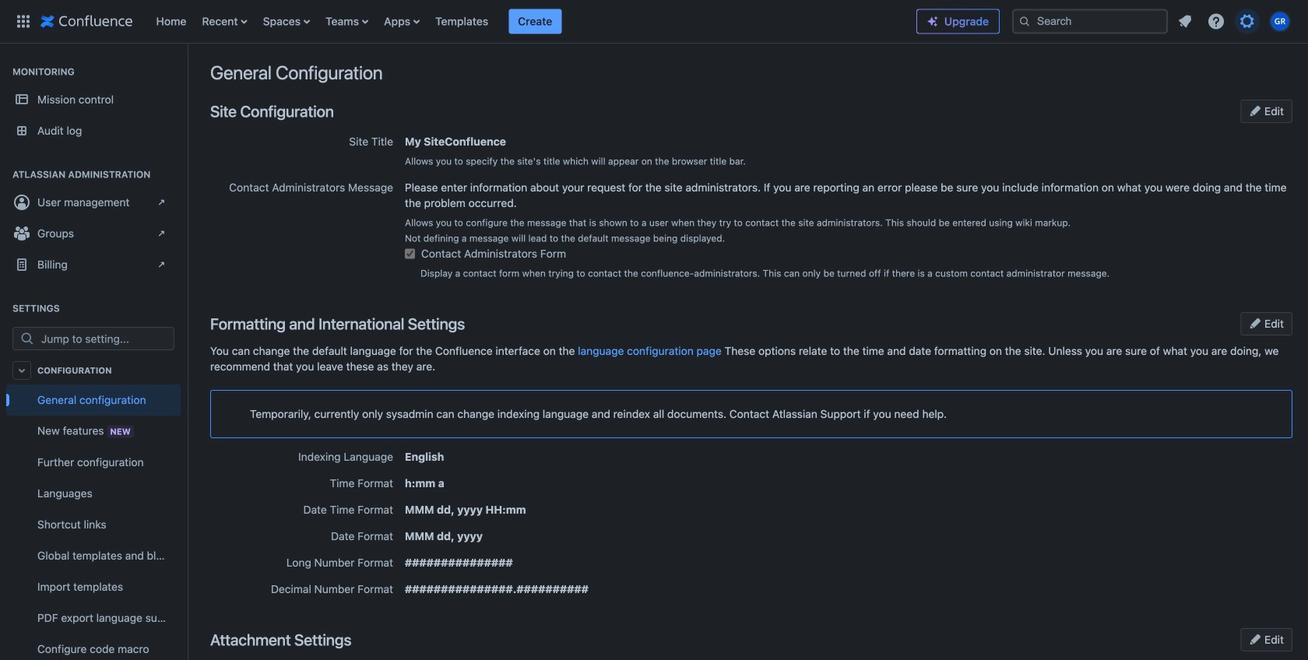Task type: describe. For each thing, give the bounding box(es) containing it.
list for premium icon
[[1172, 7, 1299, 35]]

small image
[[1250, 105, 1262, 117]]

appswitcher icon image
[[14, 12, 33, 31]]

premium image
[[927, 15, 939, 28]]

1 small image from the top
[[1250, 317, 1262, 330]]

Settings Search field
[[37, 328, 174, 350]]

2 small image from the top
[[1250, 634, 1262, 646]]

list for appswitcher icon
[[148, 0, 917, 43]]

help icon image
[[1207, 12, 1226, 31]]

notification icon image
[[1176, 12, 1195, 31]]

settings icon image
[[1239, 12, 1257, 31]]



Task type: locate. For each thing, give the bounding box(es) containing it.
1 vertical spatial small image
[[1250, 634, 1262, 646]]

banner
[[0, 0, 1309, 44]]

global element
[[9, 0, 917, 43]]

None checkbox
[[405, 249, 415, 259]]

1 horizontal spatial list
[[1172, 7, 1299, 35]]

Search field
[[1013, 9, 1168, 34]]

list
[[148, 0, 917, 43], [1172, 7, 1299, 35]]

collapse sidebar image
[[170, 51, 204, 83]]

small image
[[1250, 317, 1262, 330], [1250, 634, 1262, 646]]

confluence image
[[41, 12, 133, 31], [41, 12, 133, 31]]

region
[[6, 385, 181, 661]]

list item inside list
[[509, 9, 562, 34]]

0 vertical spatial small image
[[1250, 317, 1262, 330]]

search image
[[1019, 15, 1031, 28]]

0 horizontal spatial list
[[148, 0, 917, 43]]

None search field
[[1013, 9, 1168, 34]]

list item
[[509, 9, 562, 34]]

main content
[[187, 44, 1309, 59]]



Task type: vqa. For each thing, say whether or not it's contained in the screenshot.
Panel Info image
no



